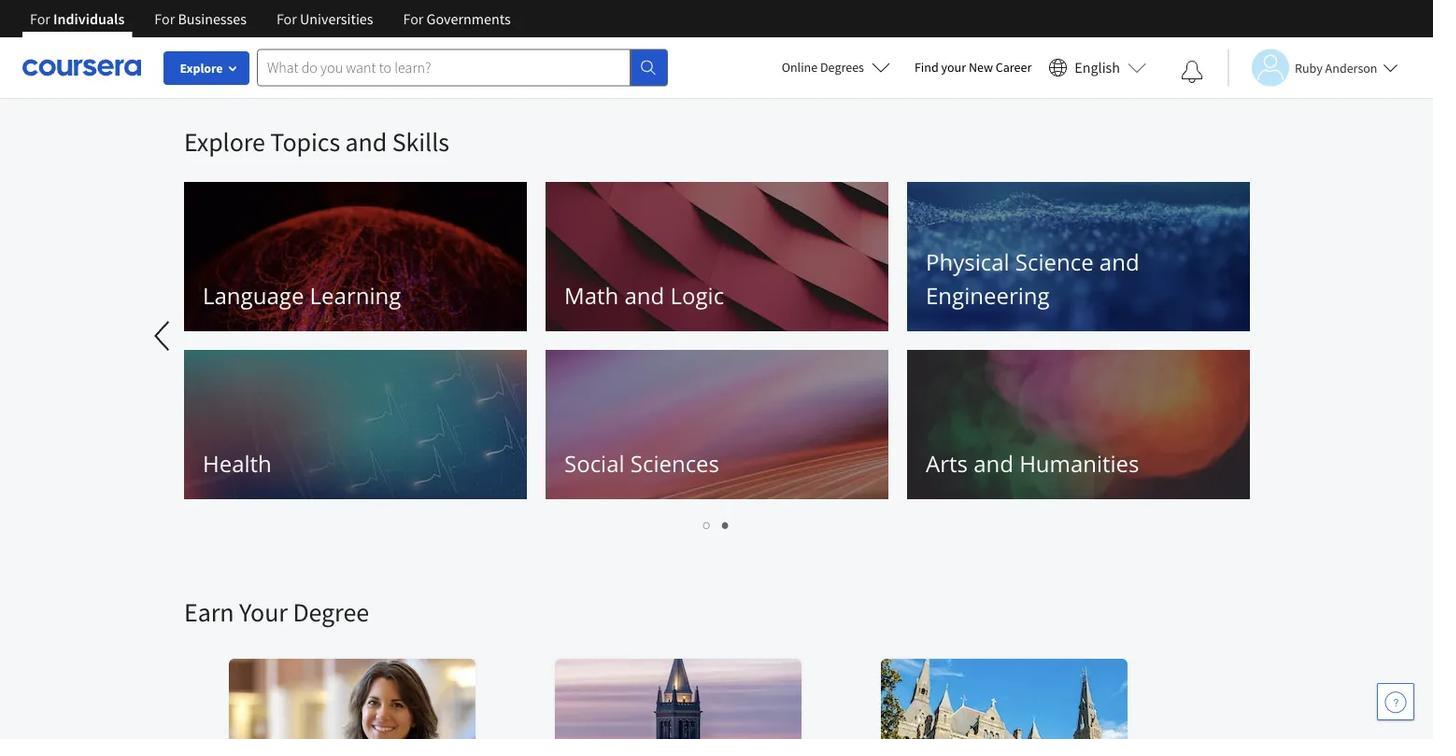 Task type: locate. For each thing, give the bounding box(es) containing it.
social sciences image
[[546, 350, 888, 500]]

logic
[[670, 281, 724, 311]]

physical science and engineering link
[[907, 182, 1250, 332]]

explore topics and skills
[[184, 126, 449, 158]]

sciences
[[630, 449, 719, 479]]

anderson
[[1325, 59, 1377, 76]]

arts and humanities image
[[907, 350, 1250, 500]]

earn your degree carousel element
[[184, 540, 1433, 740]]

explore down explore popup button at the top left
[[184, 126, 265, 158]]

language learning link
[[184, 182, 527, 332]]

language learning image
[[184, 182, 527, 332]]

1
[[703, 516, 711, 533]]

for for universities
[[276, 9, 297, 28]]

0 vertical spatial explore
[[180, 60, 223, 77]]

list containing 1
[[184, 514, 1249, 535]]

4 for from the left
[[403, 9, 424, 28]]

health image
[[184, 350, 527, 500]]

2 button
[[717, 514, 735, 535]]

physical
[[926, 247, 1010, 277]]

health link
[[184, 350, 527, 500]]

and right 'arts'
[[974, 449, 1014, 479]]

social sciences
[[564, 449, 719, 479]]

and inside physical science and engineering
[[1099, 247, 1139, 277]]

explore
[[180, 60, 223, 77], [184, 126, 265, 158]]

explore for explore
[[180, 60, 223, 77]]

your
[[941, 59, 966, 76]]

bachelor of arts in liberal studies degree by georgetown university, image
[[881, 660, 1128, 740]]

1 vertical spatial explore
[[184, 126, 265, 158]]

find your new career
[[915, 59, 1032, 76]]

for left businesses
[[154, 9, 175, 28]]

for left universities
[[276, 9, 297, 28]]

master of advanced study in engineering degree by university of california, berkeley, image
[[555, 660, 802, 740]]

explore inside popup button
[[180, 60, 223, 77]]

and
[[345, 126, 387, 158], [1099, 247, 1139, 277], [624, 281, 664, 311], [974, 449, 1014, 479]]

physical science and engineering
[[926, 247, 1139, 311]]

3 for from the left
[[276, 9, 297, 28]]

for left individuals
[[30, 9, 50, 28]]

explore topics and skills carousel element
[[0, 99, 1259, 540]]

2 for from the left
[[154, 9, 175, 28]]

math and logic image
[[546, 182, 888, 332]]

and right science
[[1099, 247, 1139, 277]]

math and logic
[[564, 281, 724, 311]]

and left skills
[[345, 126, 387, 158]]

None search field
[[257, 49, 668, 86]]

businesses
[[178, 9, 247, 28]]

What do you want to learn? text field
[[257, 49, 631, 86]]

explore down for businesses
[[180, 60, 223, 77]]

list
[[184, 514, 1249, 535]]

for individuals
[[30, 9, 125, 28]]

1 for from the left
[[30, 9, 50, 28]]

new
[[969, 59, 993, 76]]

banner navigation
[[15, 0, 526, 37]]

ruby
[[1295, 59, 1323, 76]]

and left logic
[[624, 281, 664, 311]]

degrees
[[820, 59, 864, 76]]

humanities
[[1019, 449, 1139, 479]]

for
[[30, 9, 50, 28], [154, 9, 175, 28], [276, 9, 297, 28], [403, 9, 424, 28]]

online degrees button
[[767, 47, 905, 88]]

previous slide image
[[141, 314, 186, 359]]

for left 'governments'
[[403, 9, 424, 28]]



Task type: vqa. For each thing, say whether or not it's contained in the screenshot.
first the for from right
yes



Task type: describe. For each thing, give the bounding box(es) containing it.
for for governments
[[403, 9, 424, 28]]

english
[[1075, 58, 1120, 77]]

ruby anderson
[[1295, 59, 1377, 76]]

language learning
[[203, 281, 401, 311]]

master of business administration (imba) degree by university of illinois at urbana-champaign, image
[[229, 660, 476, 740]]

online degrees
[[782, 59, 864, 76]]

your
[[239, 596, 288, 629]]

for for individuals
[[30, 9, 50, 28]]

math
[[564, 281, 619, 311]]

engineering
[[926, 281, 1050, 311]]

social
[[564, 449, 625, 479]]

universities
[[300, 9, 373, 28]]

find your new career link
[[905, 56, 1041, 79]]

individuals
[[53, 9, 125, 28]]

for universities
[[276, 9, 373, 28]]

governments
[[427, 9, 511, 28]]

for for businesses
[[154, 9, 175, 28]]

show notifications image
[[1181, 61, 1203, 83]]

learning
[[310, 281, 401, 311]]

language
[[203, 281, 304, 311]]

physical science and engineering image
[[907, 182, 1250, 332]]

1 button
[[698, 514, 717, 535]]

skills
[[392, 126, 449, 158]]

topics
[[270, 126, 340, 158]]

earn your degree
[[184, 596, 369, 629]]

earn
[[184, 596, 234, 629]]

help center image
[[1384, 691, 1407, 714]]

for businesses
[[154, 9, 247, 28]]

arts
[[926, 449, 968, 479]]

arts and humanities
[[926, 449, 1139, 479]]

degree
[[293, 596, 369, 629]]

explore button
[[163, 51, 249, 85]]

find
[[915, 59, 939, 76]]

social sciences link
[[546, 350, 888, 500]]

2
[[722, 516, 730, 533]]

for governments
[[403, 9, 511, 28]]

career
[[996, 59, 1032, 76]]

coursera image
[[22, 53, 141, 82]]

science
[[1015, 247, 1094, 277]]

list inside explore topics and skills carousel element
[[184, 514, 1249, 535]]

health
[[203, 449, 272, 479]]

explore for explore topics and skills
[[184, 126, 265, 158]]

arts and humanities link
[[907, 350, 1250, 500]]

online
[[782, 59, 818, 76]]

ruby anderson button
[[1228, 49, 1398, 86]]

english button
[[1041, 37, 1154, 98]]

math and logic link
[[546, 182, 888, 332]]



